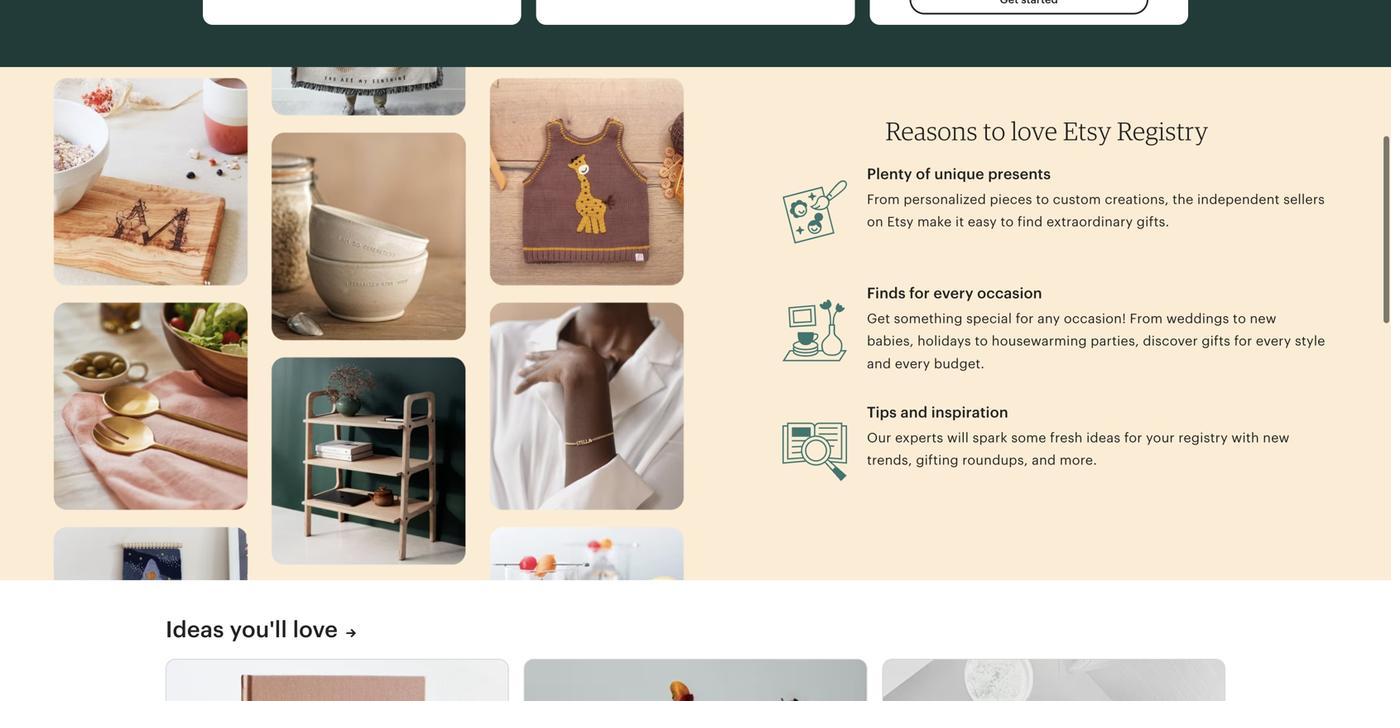 Task type: locate. For each thing, give the bounding box(es) containing it.
finds for every occasion
[[867, 285, 1043, 302]]

etsy up custom
[[1064, 116, 1112, 146]]

personalized
[[904, 192, 987, 207]]

etsy
[[1064, 116, 1112, 146], [888, 215, 914, 230]]

discover
[[1144, 334, 1199, 349]]

0 horizontal spatial and
[[867, 357, 892, 372]]

spark
[[973, 431, 1008, 446]]

every
[[934, 285, 974, 302], [1257, 334, 1292, 349], [895, 357, 931, 372]]

and
[[867, 357, 892, 372], [901, 404, 928, 421], [1032, 453, 1057, 468]]

new right the weddings
[[1251, 312, 1277, 326]]

1 horizontal spatial etsy
[[1064, 116, 1112, 146]]

on
[[867, 215, 884, 230]]

0 vertical spatial from
[[867, 192, 900, 207]]

holidays
[[918, 334, 972, 349]]

fresh
[[1051, 431, 1083, 446]]

weddings
[[1167, 312, 1230, 326]]

1 horizontal spatial from
[[1130, 312, 1163, 326]]

will
[[948, 431, 969, 446]]

with
[[1232, 431, 1260, 446]]

0 vertical spatial every
[[934, 285, 974, 302]]

1 vertical spatial and
[[901, 404, 928, 421]]

gifts.
[[1137, 215, 1170, 230]]

for left 'any'
[[1016, 312, 1034, 326]]

from inside from personalized pieces to custom creations, the independent sellers on etsy make it easy to find extraordinary gifts.
[[867, 192, 900, 207]]

every left style
[[1257, 334, 1292, 349]]

our experts will spark some fresh ideas for your registry with new trends, gifting roundups, and more.
[[867, 431, 1290, 468]]

roundups,
[[963, 453, 1029, 468]]

parties,
[[1091, 334, 1140, 349]]

from
[[867, 192, 900, 207], [1130, 312, 1163, 326]]

and up experts
[[901, 404, 928, 421]]

love right you'll
[[293, 617, 338, 643]]

2 vertical spatial every
[[895, 357, 931, 372]]

love
[[1012, 116, 1058, 146], [293, 617, 338, 643]]

0 horizontal spatial etsy
[[888, 215, 914, 230]]

new right with
[[1264, 431, 1290, 446]]

special
[[967, 312, 1013, 326]]

every down babies,
[[895, 357, 931, 372]]

you'll
[[230, 617, 287, 643]]

registry
[[1118, 116, 1209, 146]]

and down the some
[[1032, 453, 1057, 468]]

and down babies,
[[867, 357, 892, 372]]

any
[[1038, 312, 1061, 326]]

1 vertical spatial every
[[1257, 334, 1292, 349]]

0 horizontal spatial love
[[293, 617, 338, 643]]

from up discover
[[1130, 312, 1163, 326]]

1 vertical spatial from
[[1130, 312, 1163, 326]]

1 vertical spatial etsy
[[888, 215, 914, 230]]

of
[[916, 166, 931, 183]]

presents
[[989, 166, 1052, 183]]

etsy right 'on'
[[888, 215, 914, 230]]

from up 'on'
[[867, 192, 900, 207]]

2 horizontal spatial and
[[1032, 453, 1057, 468]]

ideas
[[166, 617, 224, 643]]

finds
[[867, 285, 906, 302]]

love up presents
[[1012, 116, 1058, 146]]

budget.
[[934, 357, 985, 372]]

0 vertical spatial love
[[1012, 116, 1058, 146]]

new inside get something special for any occasion! from weddings to new babies, holidays to housewarming parties, discover gifts for every style and every budget.
[[1251, 312, 1277, 326]]

housewarming
[[992, 334, 1088, 349]]

0 horizontal spatial from
[[867, 192, 900, 207]]

for up something
[[910, 285, 930, 302]]

1 horizontal spatial love
[[1012, 116, 1058, 146]]

new
[[1251, 312, 1277, 326], [1264, 431, 1290, 446]]

registry
[[1179, 431, 1229, 446]]

for
[[910, 285, 930, 302], [1016, 312, 1034, 326], [1235, 334, 1253, 349], [1125, 431, 1143, 446]]

custom
[[1053, 192, 1102, 207]]

for inside 'our experts will spark some fresh ideas for your registry with new trends, gifting roundups, and more.'
[[1125, 431, 1143, 446]]

0 vertical spatial and
[[867, 357, 892, 372]]

to
[[984, 116, 1006, 146], [1037, 192, 1050, 207], [1001, 215, 1014, 230], [1234, 312, 1247, 326], [975, 334, 989, 349]]

0 vertical spatial new
[[1251, 312, 1277, 326]]

to up the find
[[1037, 192, 1050, 207]]

etsy inside from personalized pieces to custom creations, the independent sellers on etsy make it easy to find extraordinary gifts.
[[888, 215, 914, 230]]

for right the gifts
[[1235, 334, 1253, 349]]

extraordinary
[[1047, 215, 1134, 230]]

1 horizontal spatial every
[[934, 285, 974, 302]]

get something special for any occasion! from weddings to new babies, holidays to housewarming parties, discover gifts for every style and every budget.
[[867, 312, 1326, 372]]

1 vertical spatial love
[[293, 617, 338, 643]]

gifts
[[1202, 334, 1231, 349]]

1 vertical spatial new
[[1264, 431, 1290, 446]]

0 horizontal spatial every
[[895, 357, 931, 372]]

2 vertical spatial and
[[1032, 453, 1057, 468]]

every up something
[[934, 285, 974, 302]]

for left your
[[1125, 431, 1143, 446]]

and inside get something special for any occasion! from weddings to new babies, holidays to housewarming parties, discover gifts for every style and every budget.
[[867, 357, 892, 372]]

our
[[867, 431, 892, 446]]



Task type: describe. For each thing, give the bounding box(es) containing it.
easy
[[968, 215, 998, 230]]

inspiration
[[932, 404, 1009, 421]]

ideas
[[1087, 431, 1121, 446]]

it
[[956, 215, 965, 230]]

to down special
[[975, 334, 989, 349]]

occasion
[[978, 285, 1043, 302]]

sellers
[[1284, 192, 1326, 207]]

occasion!
[[1064, 312, 1127, 326]]

your
[[1147, 431, 1176, 446]]

style
[[1296, 334, 1326, 349]]

reasons to love etsy registry
[[886, 116, 1209, 146]]

independent
[[1198, 192, 1281, 207]]

0 vertical spatial etsy
[[1064, 116, 1112, 146]]

experts
[[896, 431, 944, 446]]

pieces
[[990, 192, 1033, 207]]

some
[[1012, 431, 1047, 446]]

get
[[867, 312, 891, 326]]

more.
[[1060, 453, 1098, 468]]

ideas you'll love link
[[166, 616, 356, 645]]

tips
[[867, 404, 897, 421]]

unique
[[935, 166, 985, 183]]

creations,
[[1105, 192, 1170, 207]]

to up presents
[[984, 116, 1006, 146]]

and inside 'our experts will spark some fresh ideas for your registry with new trends, gifting roundups, and more.'
[[1032, 453, 1057, 468]]

2 horizontal spatial every
[[1257, 334, 1292, 349]]

1 horizontal spatial and
[[901, 404, 928, 421]]

love for you'll
[[293, 617, 338, 643]]

from inside get something special for any occasion! from weddings to new babies, holidays to housewarming parties, discover gifts for every style and every budget.
[[1130, 312, 1163, 326]]

love for to
[[1012, 116, 1058, 146]]

the
[[1173, 192, 1194, 207]]

plenty of unique presents
[[867, 166, 1052, 183]]

babies,
[[867, 334, 914, 349]]

trends,
[[867, 453, 913, 468]]

ideas you'll love
[[166, 617, 338, 643]]

gifting
[[917, 453, 959, 468]]

plenty
[[867, 166, 913, 183]]

to right the weddings
[[1234, 312, 1247, 326]]

make
[[918, 215, 952, 230]]

from personalized pieces to custom creations, the independent sellers on etsy make it easy to find extraordinary gifts.
[[867, 192, 1326, 230]]

something
[[894, 312, 963, 326]]

new inside 'our experts will spark some fresh ideas for your registry with new trends, gifting roundups, and more.'
[[1264, 431, 1290, 446]]

reasons
[[886, 116, 978, 146]]

to down pieces
[[1001, 215, 1014, 230]]

tips and inspiration
[[867, 404, 1009, 421]]

find
[[1018, 215, 1043, 230]]



Task type: vqa. For each thing, say whether or not it's contained in the screenshot.
"with"
yes



